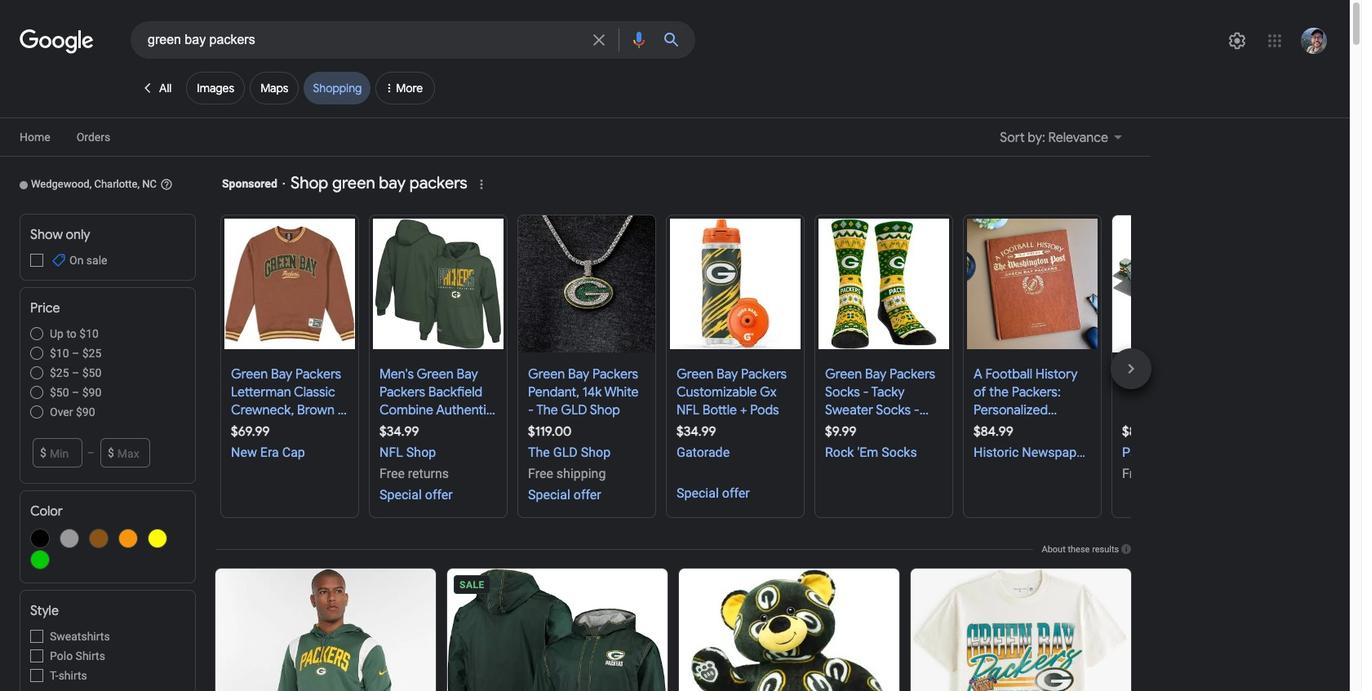 Task type: locate. For each thing, give the bounding box(es) containing it.
shipping down pro
[[1151, 466, 1200, 482]]

1 horizontal spatial special
[[528, 487, 570, 503]]

1 horizontal spatial era
[[260, 445, 279, 460]]

1 free from the left
[[380, 466, 405, 482]]

special offer down gatorade
[[677, 486, 750, 501]]

special offer link for green bay packers pendant, 14k white - the gld shop
[[528, 487, 646, 505]]

0 horizontal spatial 'em
[[825, 438, 846, 455]]

1 shipping from the left
[[557, 466, 606, 482]]

pullover
[[380, 420, 426, 437]]

green inside green bay packers pendant, 14k white - the gld shop $119.00 the gld shop free shipping
[[528, 367, 565, 383]]

0 horizontal spatial $34.99
[[380, 424, 419, 440]]

1 vertical spatial $10
[[50, 347, 69, 360]]

1 vertical spatial gld
[[553, 445, 578, 460]]

of
[[974, 385, 986, 401]]

a football history of the packers: personalized newspaper book
[[974, 367, 1078, 437]]

2 $34.99 from the left
[[677, 424, 716, 440]]

4 green from the left
[[677, 367, 714, 383]]

1 $34.99 from the left
[[380, 424, 419, 440]]

0 vertical spatial the
[[536, 402, 558, 419]]

packers inside green bay packers letterman classic crewneck, brown - size: m, nfl by new era
[[296, 367, 341, 383]]

about these results link
[[1034, 545, 1131, 555]]

$69.99
[[231, 424, 270, 440]]

special down returns
[[380, 487, 422, 503]]

4 bay from the left
[[717, 367, 738, 383]]

the
[[536, 402, 558, 419], [528, 445, 550, 460]]

0 horizontal spatial offer
[[425, 487, 453, 503]]

offer for green bay packers pendant, 14k white - the gld shop
[[574, 487, 601, 503]]

$ up color
[[40, 447, 46, 460]]

– up $25 – $50
[[72, 347, 79, 360]]

green inside men's green bay packers backfield combine authentic pullover hoodie size: extra large
[[417, 367, 454, 383]]

- inside green bay packers pendant, 14k white - the gld shop $119.00 the gld shop free shipping
[[528, 402, 534, 419]]

$34.99 inside green bay packers customizable gx nfl bottle + pods $34.99 gatorade
[[677, 424, 716, 440]]

on
[[69, 254, 84, 267]]

$25 up $25 – $50 link
[[82, 347, 101, 360]]

green bay packers letterman classic crewneck, brown - size: m, nfl by new era
[[231, 367, 348, 455]]

0 vertical spatial rock
[[898, 420, 927, 437]]

bay inside green bay packers socks - tacky sweater socks - nfl socks - rock 'em socks l/xl (sz 9-13)
[[865, 367, 887, 383]]

'em up the 9-
[[825, 438, 846, 455]]

$90 down $50 – $90
[[76, 406, 95, 419]]

- up '(sz'
[[914, 402, 920, 419]]

gld down $119.00
[[553, 445, 578, 460]]

up to $10
[[50, 327, 99, 340]]

t-shirts link
[[30, 668, 185, 684]]

2 horizontal spatial special offer link
[[677, 485, 794, 503]]

images
[[197, 81, 234, 96]]

nfl
[[677, 402, 700, 419], [279, 420, 301, 437], [825, 420, 848, 437], [380, 445, 403, 460]]

free inside $34.99 nfl shop free returns
[[380, 466, 405, 482]]

new
[[322, 420, 348, 437], [231, 445, 257, 460]]

green up backfield
[[417, 367, 454, 383]]

rock up '(sz'
[[898, 420, 927, 437]]

0 vertical spatial size:
[[231, 420, 258, 437]]

$10 – $25
[[50, 347, 101, 360]]

green up letterman
[[231, 367, 268, 383]]

None text field
[[51, 443, 71, 463], [118, 443, 139, 463], [51, 443, 71, 463], [118, 443, 139, 463]]

1 horizontal spatial shipping
[[1151, 466, 1200, 482]]

0 horizontal spatial shipping
[[557, 466, 606, 482]]

about these results
[[1042, 545, 1122, 555]]

nfl left bottle
[[677, 402, 700, 419]]

the down $119.00
[[528, 445, 550, 460]]

era
[[231, 438, 250, 455], [260, 445, 279, 460]]

2 horizontal spatial special offer
[[677, 486, 750, 501]]

'em inside green bay packers socks - tacky sweater socks - nfl socks - rock 'em socks l/xl (sz 9-13)
[[825, 438, 846, 455]]

bay up backfield
[[457, 367, 478, 383]]

0 horizontal spatial special
[[380, 487, 422, 503]]

sponsored · shop green bay packers
[[222, 173, 468, 193]]

nfl inside green bay packers customizable gx nfl bottle + pods $34.99 gatorade
[[677, 402, 700, 419]]

crewneck,
[[231, 402, 294, 419]]

0 vertical spatial gld
[[561, 402, 587, 419]]

rock down $9.99
[[825, 445, 854, 460]]

$10 right to at top
[[79, 327, 99, 340]]

packers for green bay packers customizable gx nfl bottle + pods $34.99 gatorade
[[741, 367, 787, 383]]

relevance
[[1049, 130, 1109, 146]]

packers inside green bay packers pendant, 14k white - the gld shop $119.00 the gld shop free shipping
[[593, 367, 639, 383]]

$84.99
[[974, 424, 1014, 440]]

+
[[740, 402, 747, 419]]

packers down $89.99
[[1122, 445, 1169, 460]]

-
[[863, 385, 869, 401], [338, 402, 343, 419], [528, 402, 534, 419], [914, 402, 920, 419], [889, 420, 895, 437], [1229, 445, 1232, 460]]

1 horizontal spatial 'em
[[858, 445, 879, 460]]

$25 – $50
[[50, 367, 101, 380]]

results
[[1092, 545, 1119, 555]]

- up $119.00
[[528, 402, 534, 419]]

bay inside green bay packers customizable gx nfl bottle + pods $34.99 gatorade
[[717, 367, 738, 383]]

bay up letterman
[[271, 367, 292, 383]]

1 horizontal spatial free
[[528, 466, 553, 482]]

orders link
[[76, 127, 110, 147]]

special offer link down the gld shop link
[[528, 487, 646, 505]]

new right by
[[322, 420, 348, 437]]

packers inside green bay packers socks - tacky sweater socks - nfl socks - rock 'em socks l/xl (sz 9-13)
[[890, 367, 936, 383]]

packers inside green bay packers customizable gx nfl bottle + pods $34.99 gatorade
[[741, 367, 787, 383]]

green inside green bay packers letterman classic crewneck, brown - size: m, nfl by new era
[[231, 367, 268, 383]]

home link
[[20, 127, 50, 147]]

- right brown
[[338, 402, 343, 419]]

classic
[[294, 385, 335, 401]]

packers up "classic"
[[296, 367, 341, 383]]

shipping inside green bay packers pendant, 14k white - the gld shop $119.00 the gld shop free shipping
[[557, 466, 606, 482]]

brown
[[297, 402, 335, 419]]

0 horizontal spatial size:
[[231, 420, 258, 437]]

green
[[231, 367, 268, 383], [417, 367, 454, 383], [528, 367, 565, 383], [677, 367, 714, 383], [825, 367, 862, 383]]

'em
[[825, 438, 846, 455], [858, 445, 879, 460]]

free down $119.00
[[528, 466, 553, 482]]

era inside $69.99 new era cap
[[260, 445, 279, 460]]

offer down the "gatorade" link
[[722, 486, 750, 501]]

3 bay from the left
[[568, 367, 590, 383]]

shipping down the gld shop link
[[557, 466, 606, 482]]

gatorade link
[[677, 441, 794, 463]]

1 horizontal spatial $25
[[82, 347, 101, 360]]

special offer link
[[677, 485, 794, 503], [380, 487, 497, 505], [528, 487, 646, 505]]

$90 down $25 – $50 link
[[82, 386, 101, 399]]

bay
[[271, 367, 292, 383], [457, 367, 478, 383], [568, 367, 590, 383], [717, 367, 738, 383], [865, 367, 887, 383]]

nfl left by
[[279, 420, 301, 437]]

$90
[[82, 386, 101, 399], [76, 406, 95, 419]]

2 free from the left
[[528, 466, 553, 482]]

$10 down up on the top of page
[[50, 347, 69, 360]]

$25 down $10 – $25
[[50, 367, 69, 380]]

5 green from the left
[[825, 367, 862, 383]]

0 horizontal spatial free
[[380, 466, 405, 482]]

size: left m,
[[231, 420, 258, 437]]

1 horizontal spatial $34.99
[[677, 424, 716, 440]]

shop inside $89.99 packers pro shop - official free shipping
[[1196, 445, 1225, 460]]

– down $10 – $25
[[72, 367, 79, 380]]

packers up gx
[[741, 367, 787, 383]]

1 green from the left
[[231, 367, 268, 383]]

football
[[986, 367, 1033, 383]]

offer down returns
[[425, 487, 453, 503]]

13)
[[838, 456, 854, 473]]

special
[[677, 486, 719, 501], [380, 487, 422, 503], [528, 487, 570, 503]]

white
[[604, 385, 639, 401]]

to
[[66, 327, 77, 340]]

1 horizontal spatial $10
[[79, 327, 99, 340]]

bay up tacky
[[865, 367, 887, 383]]

book
[[1044, 420, 1074, 437]]

era inside green bay packers letterman classic crewneck, brown - size: m, nfl by new era
[[231, 438, 250, 455]]

Search search field
[[148, 31, 583, 51]]

0 vertical spatial $50
[[82, 367, 101, 380]]

returns
[[408, 466, 449, 482]]

$89.99 packers pro shop - official free shipping
[[1122, 424, 1276, 482]]

special offer link down the "gatorade" link
[[677, 485, 794, 503]]

green bay packers socks - tacky sweater socks - nfl socks - rock 'em socks l/xl (sz 9-13)
[[825, 367, 936, 473]]

$50 – $90 link
[[30, 385, 185, 401]]

1 vertical spatial new
[[231, 445, 257, 460]]

2 horizontal spatial free
[[1122, 466, 1148, 482]]

personalized
[[974, 402, 1048, 419]]

offer down the gld shop link
[[574, 487, 601, 503]]

2 horizontal spatial offer
[[722, 486, 750, 501]]

sort by: relevance button
[[1000, 127, 1128, 149]]

google image
[[20, 29, 95, 54]]

bay for socks
[[865, 367, 887, 383]]

- left official
[[1229, 445, 1232, 460]]

packers up white
[[593, 367, 639, 383]]

None search field
[[0, 20, 696, 59]]

packers up tacky
[[890, 367, 936, 383]]

by
[[304, 420, 319, 437]]

offer
[[722, 486, 750, 501], [425, 487, 453, 503], [574, 487, 601, 503]]

era down crewneck,
[[231, 438, 250, 455]]

1 horizontal spatial $50
[[82, 367, 101, 380]]

bay for letterman
[[271, 367, 292, 383]]

packers for green bay packers pendant, 14k white - the gld shop $119.00 the gld shop free shipping
[[593, 367, 639, 383]]

$ down over $90 link
[[108, 447, 114, 460]]

packers up combine
[[380, 385, 425, 401]]

$34.99 down combine
[[380, 424, 419, 440]]

more button
[[376, 72, 435, 111]]

2 green from the left
[[417, 367, 454, 383]]

1 vertical spatial rock
[[825, 445, 854, 460]]

0 horizontal spatial new
[[231, 445, 257, 460]]

special offer down returns
[[380, 487, 453, 503]]

0 vertical spatial new
[[322, 420, 348, 437]]

1 bay from the left
[[271, 367, 292, 383]]

special offer down the gld shop link
[[528, 487, 601, 503]]

bay up 14k
[[568, 367, 590, 383]]

0 horizontal spatial $
[[40, 447, 46, 460]]

1 horizontal spatial offer
[[574, 487, 601, 503]]

special for green bay packers pendant, 14k white - the gld shop
[[528, 487, 570, 503]]

$34.99
[[380, 424, 419, 440], [677, 424, 716, 440]]

the down pendant,
[[536, 402, 558, 419]]

rock
[[898, 420, 927, 437], [825, 445, 854, 460]]

m,
[[261, 420, 276, 437]]

5 bay from the left
[[865, 367, 887, 383]]

1 vertical spatial $50
[[50, 386, 69, 399]]

bay inside green bay packers pendant, 14k white - the gld shop $119.00 the gld shop free shipping
[[568, 367, 590, 383]]

socks inside $9.99 rock 'em socks
[[882, 445, 917, 460]]

2 shipping from the left
[[1151, 466, 1200, 482]]

t-shirts
[[50, 669, 87, 682]]

new down $69.99
[[231, 445, 257, 460]]

packers inside men's green bay packers backfield combine authentic pullover hoodie size: extra large
[[380, 385, 425, 401]]

these
[[1068, 545, 1090, 555]]

0 horizontal spatial era
[[231, 438, 250, 455]]

$34.99 up gatorade
[[677, 424, 716, 440]]

special down the gld shop link
[[528, 487, 570, 503]]

1 horizontal spatial rock
[[898, 420, 927, 437]]

1 horizontal spatial new
[[322, 420, 348, 437]]

bay up customizable
[[717, 367, 738, 383]]

– for $50
[[72, 386, 79, 399]]

3 green from the left
[[528, 367, 565, 383]]

'em right 13)
[[858, 445, 879, 460]]

1 horizontal spatial special offer link
[[528, 487, 646, 505]]

2 bay from the left
[[457, 367, 478, 383]]

newspaper
[[974, 420, 1041, 437]]

0 horizontal spatial $25
[[50, 367, 69, 380]]

green up customizable
[[677, 367, 714, 383]]

packers for green bay packers letterman classic crewneck, brown - size: m, nfl by new era
[[296, 367, 341, 383]]

1 horizontal spatial $
[[108, 447, 114, 460]]

1 vertical spatial $90
[[76, 406, 95, 419]]

2 horizontal spatial special
[[677, 486, 719, 501]]

$50 up $50 – $90 link
[[82, 367, 101, 380]]

offer for men's green bay packers backfield combine authentic pullover hoodie size: extra large
[[425, 487, 453, 503]]

$50
[[82, 367, 101, 380], [50, 386, 69, 399]]

size: down pullover
[[380, 438, 407, 455]]

'em inside $9.99 rock 'em socks
[[858, 445, 879, 460]]

1 horizontal spatial special offer
[[528, 487, 601, 503]]

1 vertical spatial size:
[[380, 438, 407, 455]]

$50 up over
[[50, 386, 69, 399]]

rock inside $9.99 rock 'em socks
[[825, 445, 854, 460]]

polo
[[50, 650, 73, 663]]

0 horizontal spatial special offer link
[[380, 487, 497, 505]]

free down $89.99
[[1122, 466, 1148, 482]]

packers pro shop - official link
[[1122, 441, 1276, 463]]

only
[[66, 227, 90, 243]]

green up sweater
[[825, 367, 862, 383]]

a
[[974, 367, 983, 383]]

special offer link down returns
[[380, 487, 497, 505]]

free inside $89.99 packers pro shop - official free shipping
[[1122, 466, 1148, 482]]

green up pendant,
[[528, 367, 565, 383]]

green
[[332, 173, 375, 193]]

nfl down pullover
[[380, 445, 403, 460]]

0 horizontal spatial $10
[[50, 347, 69, 360]]

free left returns
[[380, 466, 405, 482]]

9-
[[825, 456, 838, 473]]

special down gatorade
[[677, 486, 719, 501]]

by:
[[1028, 130, 1046, 146]]

green inside green bay packers socks - tacky sweater socks - nfl socks - rock 'em socks l/xl (sz 9-13)
[[825, 367, 862, 383]]

about
[[1042, 545, 1066, 555]]

maps
[[261, 81, 289, 96]]

nfl down sweater
[[825, 420, 848, 437]]

era left cap
[[260, 445, 279, 460]]

– down $25 – $50
[[72, 386, 79, 399]]

bay inside green bay packers letterman classic crewneck, brown - size: m, nfl by new era
[[271, 367, 292, 383]]

0 horizontal spatial special offer
[[380, 487, 453, 503]]

$25
[[82, 347, 101, 360], [50, 367, 69, 380]]

0 horizontal spatial rock
[[825, 445, 854, 460]]

nfl inside green bay packers letterman classic crewneck, brown - size: m, nfl by new era
[[279, 420, 301, 437]]

green image
[[30, 550, 50, 570]]

3 free from the left
[[1122, 466, 1148, 482]]

1 horizontal spatial size:
[[380, 438, 407, 455]]

green bay packers customizable gx nfl bottle + pods $34.99 gatorade
[[677, 367, 787, 460]]

home
[[20, 131, 50, 144]]

green inside green bay packers customizable gx nfl bottle + pods $34.99 gatorade
[[677, 367, 714, 383]]

gld down 14k
[[561, 402, 587, 419]]



Task type: vqa. For each thing, say whether or not it's contained in the screenshot.
WILLIAMSBURG BRIDGE "ICON"
no



Task type: describe. For each thing, give the bounding box(es) containing it.
hoodie
[[429, 420, 472, 437]]

1 vertical spatial $25
[[50, 367, 69, 380]]

large
[[442, 438, 476, 455]]

$9.99
[[825, 424, 857, 440]]

combine
[[380, 402, 434, 419]]

packers inside $89.99 packers pro shop - official free shipping
[[1122, 445, 1169, 460]]

$34.99 inside $34.99 nfl shop free returns
[[380, 424, 419, 440]]

sweatshirts
[[50, 630, 110, 643]]

newspapers.com
[[1022, 445, 1124, 460]]

gx
[[760, 385, 777, 401]]

$50 – $90
[[50, 386, 101, 399]]

0 vertical spatial $25
[[82, 347, 101, 360]]

clear image
[[589, 22, 609, 58]]

field
[[1180, 367, 1208, 383]]

show only
[[30, 227, 90, 243]]

rock 'em socks link
[[825, 441, 943, 463]]

more
[[396, 81, 423, 96]]

historic newspapers.com link
[[974, 441, 1124, 463]]

shirts
[[58, 669, 87, 682]]

shop inside $34.99 nfl shop free returns
[[406, 445, 436, 460]]

green for green bay packers pendant, 14k white - the gld shop $119.00 the gld shop free shipping
[[528, 367, 565, 383]]

– for $10
[[72, 347, 79, 360]]

shopping link
[[304, 72, 371, 104]]

shipping inside $89.99 packers pro shop - official free shipping
[[1151, 466, 1200, 482]]

bay inside men's green bay packers backfield combine authentic pullover hoodie size: extra large
[[457, 367, 478, 383]]

- up l/xl
[[889, 420, 895, 437]]

color
[[30, 504, 63, 520]]

pro
[[1172, 445, 1192, 460]]

pendant,
[[528, 385, 580, 401]]

sweatshirts link
[[30, 629, 185, 645]]

2 $ from the left
[[108, 447, 114, 460]]

– down over $90 link
[[87, 447, 95, 460]]

$89.99
[[1122, 424, 1161, 440]]

new era cap link
[[231, 441, 349, 463]]

size: inside men's green bay packers backfield combine authentic pullover hoodie size: extra large
[[380, 438, 407, 455]]

sponsored
[[222, 177, 277, 190]]

customizable
[[677, 385, 757, 401]]

lambeau field brxlz
[[1122, 367, 1239, 383]]

authentic
[[436, 402, 493, 419]]

polo shirts link
[[30, 648, 185, 665]]

free inside green bay packers pendant, 14k white - the gld shop $119.00 the gld shop free shipping
[[528, 466, 553, 482]]

new inside green bay packers letterman classic crewneck, brown - size: m, nfl by new era
[[322, 420, 348, 437]]

shirts
[[76, 650, 105, 663]]

orange image
[[118, 529, 138, 549]]

letterman
[[231, 385, 291, 401]]

sort by: relevance
[[1000, 130, 1109, 146]]

14k
[[583, 385, 602, 401]]

over $90
[[50, 406, 95, 419]]

1 $ from the left
[[40, 447, 46, 460]]

nfl shop link
[[380, 441, 497, 463]]

lambeau
[[1122, 367, 1177, 383]]

- inside $89.99 packers pro shop - official free shipping
[[1229, 445, 1232, 460]]

0 vertical spatial $10
[[79, 327, 99, 340]]

historic
[[974, 445, 1019, 460]]

more info image
[[1122, 545, 1131, 554]]

over $90 link
[[30, 404, 185, 420]]

green bay packers pendant, 14k white - the gld shop $119.00 the gld shop free shipping
[[528, 367, 639, 482]]

wedgewood,
[[31, 178, 92, 190]]

special for men's green bay packers backfield combine authentic pullover hoodie size: extra large
[[380, 487, 422, 503]]

yellow image
[[148, 529, 167, 549]]

sweater
[[825, 402, 874, 419]]

bay for pendant,
[[568, 367, 590, 383]]

style
[[30, 603, 59, 620]]

special offer for green bay packers pendant, 14k white - the gld shop
[[528, 487, 601, 503]]

new inside $69.99 new era cap
[[231, 445, 257, 460]]

all link
[[131, 72, 181, 104]]

1 vertical spatial the
[[528, 445, 550, 460]]

green for green bay packers customizable gx nfl bottle + pods $34.99 gatorade
[[677, 367, 714, 383]]

packers for green bay packers socks - tacky sweater socks - nfl socks - rock 'em socks l/xl (sz 9-13)
[[890, 367, 936, 383]]

shopping
[[313, 81, 362, 96]]

charlotte,
[[94, 178, 140, 190]]

price
[[30, 300, 60, 317]]

0 vertical spatial $90
[[82, 386, 101, 399]]

- inside green bay packers letterman classic crewneck, brown - size: m, nfl by new era
[[338, 402, 343, 419]]

0 horizontal spatial $50
[[50, 386, 69, 399]]

the gld shop link
[[528, 441, 646, 463]]

special offer link for men's green bay packers backfield combine authentic pullover hoodie size: extra large
[[380, 487, 497, 505]]

sale
[[86, 254, 107, 267]]

nfl inside $34.99 nfl shop free returns
[[380, 445, 403, 460]]

packers
[[410, 173, 468, 193]]

$84.99 historic newspapers.com
[[974, 424, 1124, 460]]

rock inside green bay packers socks - tacky sweater socks - nfl socks - rock 'em socks l/xl (sz 9-13)
[[898, 420, 927, 437]]

gray image
[[60, 529, 79, 549]]

bottle
[[703, 402, 737, 419]]

up to $10 link
[[30, 326, 185, 342]]

maps link
[[250, 72, 299, 104]]

backfield
[[428, 385, 483, 401]]

polo shirts
[[50, 650, 105, 663]]

·
[[282, 177, 286, 190]]

search by voice image
[[629, 30, 649, 50]]

sort
[[1000, 130, 1025, 146]]

tacky
[[872, 385, 905, 401]]

bay
[[379, 173, 406, 193]]

extra
[[410, 438, 439, 455]]

orders
[[76, 131, 110, 144]]

nfl inside green bay packers socks - tacky sweater socks - nfl socks - rock 'em socks l/xl (sz 9-13)
[[825, 420, 848, 437]]

official
[[1235, 445, 1276, 460]]

nc
[[142, 178, 157, 190]]

men's green bay packers backfield combine authentic pullover hoodie size: extra large
[[380, 367, 493, 455]]

t-
[[50, 669, 58, 682]]

(sz
[[915, 438, 932, 455]]

$25 – $50 link
[[30, 365, 185, 381]]

- left tacky
[[863, 385, 869, 401]]

black image
[[30, 529, 50, 549]]

men's
[[380, 367, 414, 383]]

more filters element
[[396, 81, 423, 96]]

all
[[159, 81, 172, 96]]

gatorade
[[677, 445, 730, 460]]

special offer for men's green bay packers backfield combine authentic pullover hoodie size: extra large
[[380, 487, 453, 503]]

show
[[30, 227, 63, 243]]

size: inside green bay packers letterman classic crewneck, brown - size: m, nfl by new era
[[231, 420, 258, 437]]

bay for customizable
[[717, 367, 738, 383]]

over
[[50, 406, 73, 419]]

brown image
[[89, 529, 109, 549]]

$34.99 nfl shop free returns
[[380, 424, 449, 482]]

packers:
[[1012, 385, 1061, 401]]

green for green bay packers letterman classic crewneck, brown - size: m, nfl by new era
[[231, 367, 268, 383]]

– for $25
[[72, 367, 79, 380]]

$9.99 rock 'em socks
[[825, 424, 917, 460]]

green for green bay packers socks - tacky sweater socks - nfl socks - rock 'em socks l/xl (sz 9-13)
[[825, 367, 862, 383]]



